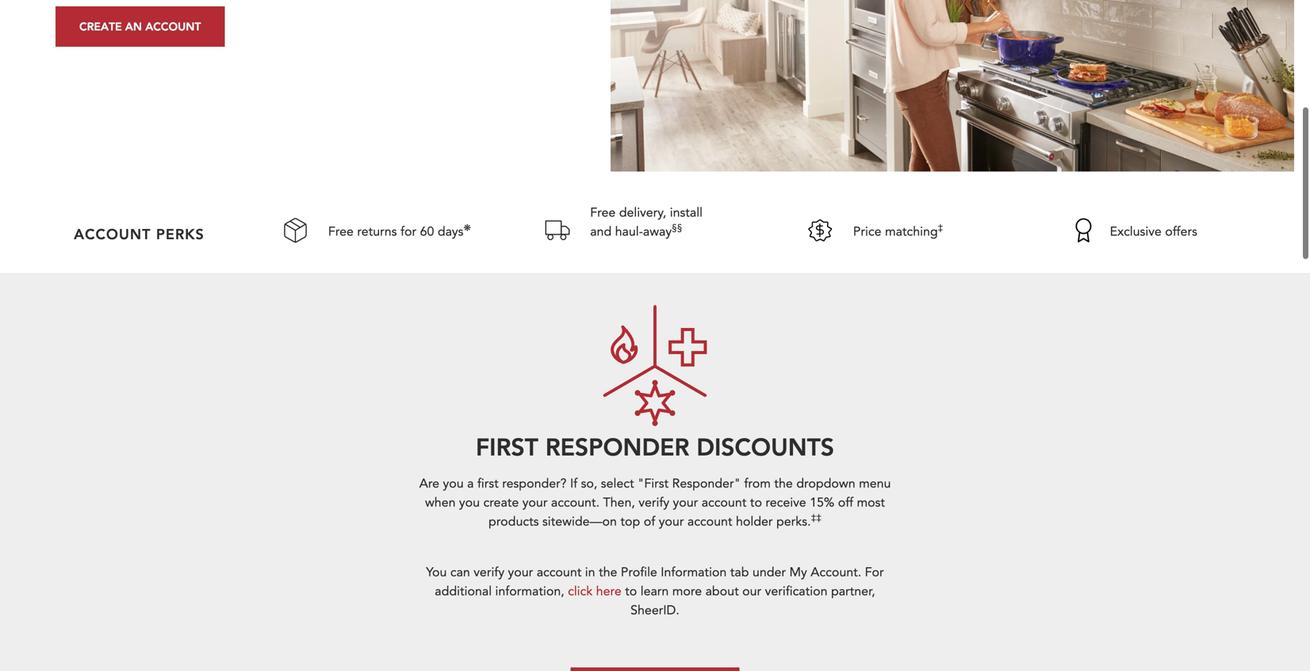 Task type: describe. For each thing, give the bounding box(es) containing it.
‡
[[938, 222, 943, 235]]

if
[[570, 475, 577, 493]]

more
[[672, 583, 702, 601]]

under
[[753, 564, 786, 582]]

haul-
[[615, 223, 643, 241]]

first responder discounts
[[476, 431, 834, 462]]

responder"
[[672, 475, 741, 493]]

create an account
[[79, 19, 201, 34]]

15%
[[810, 494, 835, 512]]

matching
[[885, 223, 938, 241]]

additional
[[435, 583, 492, 601]]

delivery,
[[619, 204, 666, 222]]

information
[[661, 564, 727, 582]]

your down responder"
[[673, 494, 698, 512]]

1 vertical spatial account
[[688, 513, 732, 531]]

create an account link
[[56, 6, 225, 47]]

off
[[838, 494, 853, 512]]

partner,
[[831, 583, 875, 601]]

you
[[426, 564, 447, 582]]

verify inside you can verify your account in the profile information tab under my account. for additional information,
[[474, 564, 504, 582]]

are you a first responder? if so, select "first responder" from the dropdown menu when you create your account. then, verify your account to receive 15% off most products sitewide—on top of your account holder perks.
[[419, 475, 891, 531]]

for
[[865, 564, 884, 582]]

top
[[620, 513, 640, 531]]

to inside click here to learn more about our verification partner, sheerid.
[[625, 583, 637, 601]]

first responders icon image
[[603, 305, 708, 427]]

here
[[596, 583, 622, 601]]

sheerid.
[[631, 602, 680, 620]]

responder
[[545, 431, 689, 462]]

account
[[145, 19, 201, 34]]

your down the responder?
[[522, 494, 548, 512]]

sitewide—on
[[542, 513, 617, 531]]

when
[[425, 494, 456, 512]]

you can verify your account in the profile information tab under my account. for additional information,
[[426, 564, 884, 601]]

then,
[[603, 494, 635, 512]]

first
[[476, 431, 538, 462]]

❋
[[463, 222, 471, 235]]

from
[[744, 475, 771, 493]]

price matching ‡
[[853, 222, 943, 241]]

your right "of" in the bottom of the page
[[659, 513, 684, 531]]

my
[[789, 564, 807, 582]]

days
[[438, 223, 463, 241]]

so,
[[581, 475, 597, 493]]

away
[[643, 223, 672, 241]]

products
[[489, 513, 539, 531]]

exclusive
[[1110, 223, 1162, 241]]

information,
[[495, 583, 564, 601]]

profile
[[621, 564, 657, 582]]

to inside are you a first responder? if so, select "first responder" from the dropdown menu when you create your account. then, verify your account to receive 15% off most products sitewide—on top of your account holder perks.
[[750, 494, 762, 512]]

exclusive offers
[[1110, 223, 1197, 241]]

most
[[857, 494, 885, 512]]

a truck icon. image
[[541, 214, 574, 247]]

are
[[419, 475, 439, 493]]

the inside you can verify your account in the profile information tab under my account. for additional information,
[[599, 564, 617, 582]]

account.
[[551, 494, 600, 512]]

60
[[420, 223, 434, 241]]

§§
[[672, 222, 682, 235]]



Task type: vqa. For each thing, say whether or not it's contained in the screenshot.
the perks.
yes



Task type: locate. For each thing, give the bounding box(es) containing it.
0 horizontal spatial the
[[599, 564, 617, 582]]

1 vertical spatial the
[[599, 564, 617, 582]]

verify
[[639, 494, 669, 512], [474, 564, 504, 582]]

verification
[[765, 583, 828, 601]]

your inside you can verify your account in the profile information tab under my account. for additional information,
[[508, 564, 533, 582]]

0 horizontal spatial to
[[625, 583, 637, 601]]

perks
[[156, 225, 204, 244]]

price
[[853, 223, 881, 241]]

0 vertical spatial to
[[750, 494, 762, 512]]

account inside you can verify your account in the profile information tab under my account. for additional information,
[[537, 564, 582, 582]]

0 horizontal spatial free
[[328, 223, 354, 241]]

you down a
[[459, 494, 480, 512]]

click
[[568, 583, 593, 601]]

you left a
[[443, 475, 464, 493]]

1 vertical spatial verify
[[474, 564, 504, 582]]

account.
[[811, 564, 861, 582]]

free inside free returns for 60 days ❋
[[328, 223, 354, 241]]

a dollar sign icon. image
[[803, 214, 837, 247]]

to
[[750, 494, 762, 512], [625, 583, 637, 601]]

0 horizontal spatial verify
[[474, 564, 504, 582]]

verify down "first
[[639, 494, 669, 512]]

0 vertical spatial you
[[443, 475, 464, 493]]

select
[[601, 475, 634, 493]]

people cooking. image
[[610, 0, 1294, 172]]

click here to learn more about our verification partner, sheerid.
[[568, 583, 875, 620]]

0 vertical spatial the
[[774, 475, 793, 493]]

verify right can
[[474, 564, 504, 582]]

a
[[467, 475, 474, 493]]

receive
[[766, 494, 806, 512]]

to down from in the right of the page
[[750, 494, 762, 512]]

returns
[[357, 223, 397, 241]]

verify inside are you a first responder? if so, select "first responder" from the dropdown menu when you create your account. then, verify your account to receive 15% off most products sitewide—on top of your account holder perks.
[[639, 494, 669, 512]]

0 vertical spatial free
[[590, 204, 616, 222]]

responder?
[[502, 475, 567, 493]]

an
[[125, 19, 142, 34]]

can
[[450, 564, 470, 582]]

0 vertical spatial account
[[702, 494, 747, 512]]

for
[[400, 223, 416, 241]]

about
[[705, 583, 739, 601]]

account
[[702, 494, 747, 512], [688, 513, 732, 531], [537, 564, 582, 582]]

1 horizontal spatial to
[[750, 494, 762, 512]]

"first
[[638, 475, 669, 493]]

the
[[774, 475, 793, 493], [599, 564, 617, 582]]

‡‡
[[811, 512, 822, 525]]

discounts
[[696, 431, 834, 462]]

offers
[[1165, 223, 1197, 241]]

dropdown
[[796, 475, 855, 493]]

a ribbon icon. image
[[1066, 213, 1094, 248]]

free up and
[[590, 204, 616, 222]]

a box icon. image
[[278, 214, 312, 247]]

the up 'receive'
[[774, 475, 793, 493]]

our
[[742, 583, 761, 601]]

first
[[477, 475, 499, 493]]

your up information,
[[508, 564, 533, 582]]

click here link
[[568, 583, 622, 601]]

free delivery, install and haul-away §§
[[590, 204, 703, 241]]

in
[[585, 564, 595, 582]]

2 vertical spatial account
[[537, 564, 582, 582]]

free inside free delivery, install and haul-away §§
[[590, 204, 616, 222]]

holder
[[736, 513, 773, 531]]

1 vertical spatial free
[[328, 223, 354, 241]]

account
[[74, 225, 151, 244]]

0 vertical spatial verify
[[639, 494, 669, 512]]

create
[[483, 494, 519, 512]]

learn
[[641, 583, 669, 601]]

free returns for 60 days ❋
[[328, 222, 471, 241]]

tab
[[730, 564, 749, 582]]

perks.
[[776, 513, 811, 531]]

1 horizontal spatial free
[[590, 204, 616, 222]]

menu
[[859, 475, 891, 493]]

of
[[644, 513, 655, 531]]

the right in
[[599, 564, 617, 582]]

you
[[443, 475, 464, 493], [459, 494, 480, 512]]

create
[[79, 19, 122, 34]]

account perks
[[74, 225, 204, 244]]

1 vertical spatial you
[[459, 494, 480, 512]]

free for delivery,
[[590, 204, 616, 222]]

your
[[522, 494, 548, 512], [673, 494, 698, 512], [659, 513, 684, 531], [508, 564, 533, 582]]

the inside are you a first responder? if so, select "first responder" from the dropdown menu when you create your account. then, verify your account to receive 15% off most products sitewide—on top of your account holder perks.
[[774, 475, 793, 493]]

install
[[670, 204, 703, 222]]

to down profile
[[625, 583, 637, 601]]

1 horizontal spatial verify
[[639, 494, 669, 512]]

1 vertical spatial to
[[625, 583, 637, 601]]

1 horizontal spatial the
[[774, 475, 793, 493]]

and
[[590, 223, 612, 241]]

free for returns
[[328, 223, 354, 241]]

free
[[590, 204, 616, 222], [328, 223, 354, 241]]

free left returns
[[328, 223, 354, 241]]



